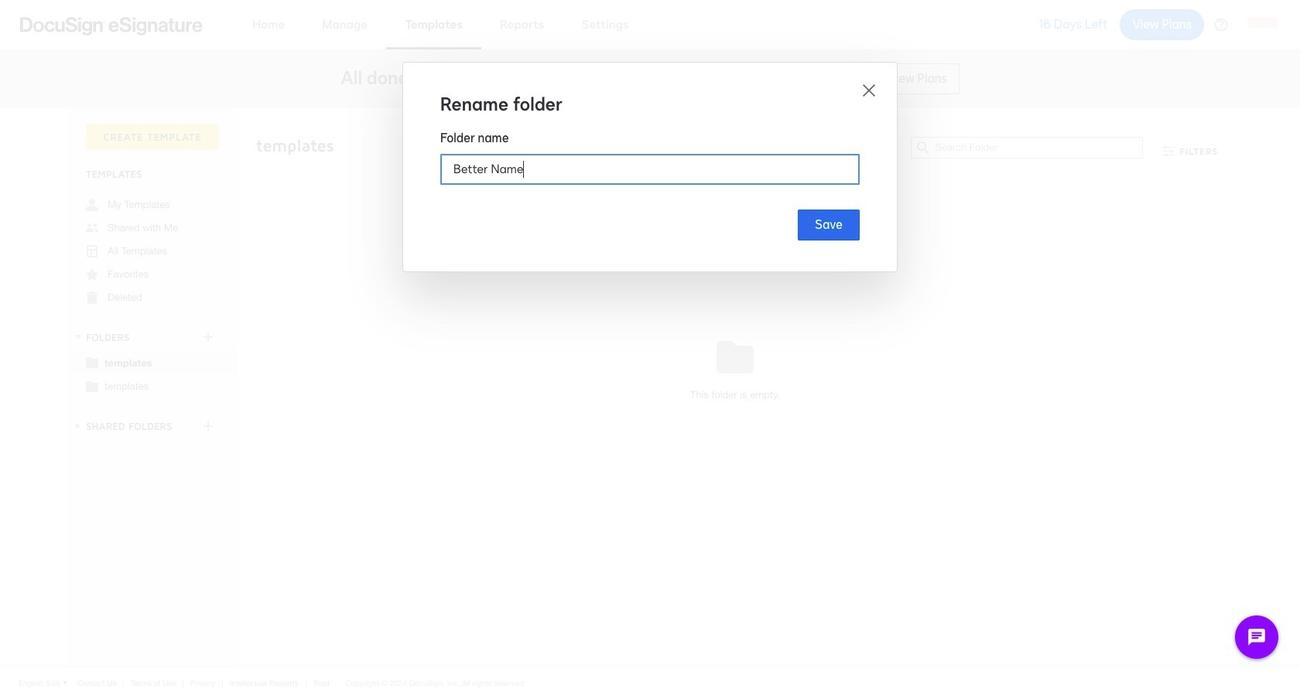 Task type: locate. For each thing, give the bounding box(es) containing it.
folder image
[[86, 356, 98, 369]]

folder image
[[86, 380, 98, 393]]

trash image
[[86, 292, 98, 304]]

more info region
[[0, 667, 1301, 700]]

star filled image
[[86, 269, 98, 281]]



Task type: vqa. For each thing, say whether or not it's contained in the screenshot.
the topmost the folder 'IMAGE'
yes



Task type: describe. For each thing, give the bounding box(es) containing it.
docusign esignature image
[[20, 17, 203, 35]]

user image
[[86, 199, 98, 211]]

templates image
[[86, 245, 98, 258]]

Search Folder text field
[[936, 138, 1143, 158]]

shared image
[[86, 222, 98, 235]]

Enter folder name text field
[[441, 155, 859, 184]]

view folders image
[[72, 331, 84, 344]]



